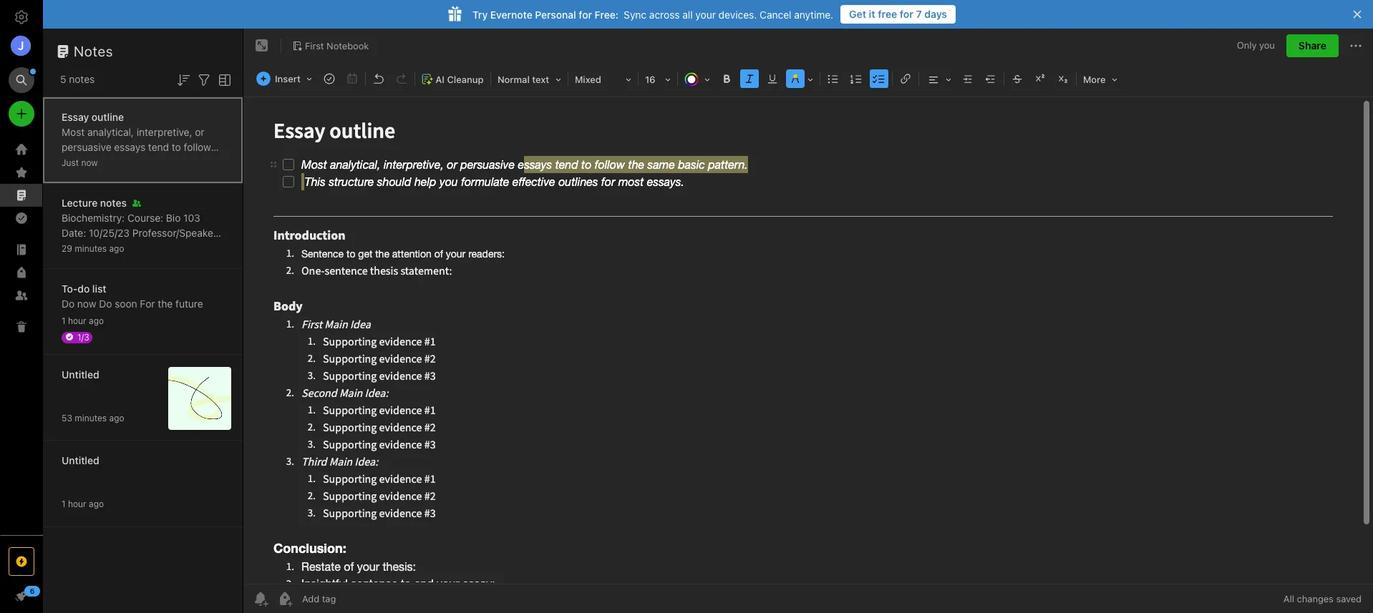 Task type: describe. For each thing, give the bounding box(es) containing it.
add a reminder image
[[252, 591, 269, 608]]

essay outline
[[62, 111, 124, 123]]

bold image
[[717, 69, 737, 89]]

account image
[[11, 36, 31, 56]]

or
[[195, 126, 204, 138]]

you inside most analytical, interpretive, or persuasive essays tend to follow the same basic pattern. this struc ture should help you formulate ef fective outlines for most ...
[[139, 171, 156, 183]]

most analytical, interpretive, or persuasive essays tend to follow the same basic pattern. this struc ture should help you formulate ef fective outlines for most ...
[[62, 126, 224, 198]]

for for free:
[[579, 8, 592, 20]]

across
[[649, 8, 680, 20]]

free
[[878, 8, 897, 20]]

1/3
[[77, 332, 89, 343]]

normal
[[498, 74, 530, 85]]

future
[[175, 297, 203, 310]]

to-
[[62, 282, 78, 295]]

formulate
[[158, 171, 203, 183]]

Font color field
[[679, 69, 715, 89]]

same
[[79, 156, 104, 168]]

1 hour from the top
[[68, 315, 86, 326]]

dr.
[[62, 242, 75, 254]]

5 notes
[[60, 73, 95, 85]]

click to expand image
[[37, 587, 48, 604]]

5
[[60, 73, 66, 85]]

add tag image
[[276, 591, 294, 608]]

fective
[[62, 171, 219, 198]]

get it free for 7 days button
[[841, 5, 956, 24]]

ai cleanup
[[436, 74, 484, 85]]

103
[[183, 212, 200, 224]]

devices.
[[719, 8, 757, 20]]

it
[[869, 8, 875, 20]]

just now
[[62, 157, 98, 168]]

Alignment field
[[921, 69, 956, 89]]

struc
[[195, 156, 224, 168]]

pattern.
[[134, 156, 170, 168]]

View options field
[[213, 70, 233, 89]]

notes for lecture notes
[[100, 197, 127, 209]]

days
[[924, 8, 947, 20]]

changes
[[1297, 594, 1334, 605]]

class
[[172, 257, 197, 269]]

Highlight field
[[784, 69, 818, 89]]

interpretive,
[[137, 126, 192, 138]]

0 horizontal spatial notes
[[74, 43, 113, 59]]

an
[[83, 257, 96, 269]]

biochemistry: course: bio 103 date: 10/25/23 professor/speaker: dr. zot questions notes what is an ion? an ion is summary class notes
[[62, 212, 224, 284]]

ion?
[[62, 257, 81, 269]]

all
[[1284, 594, 1294, 605]]

notes inside "biochemistry: course: bio 103 date: 10/25/23 professor/speaker: dr. zot questions notes what is an ion? an ion is summary class notes"
[[62, 272, 87, 284]]

Add tag field
[[301, 593, 408, 606]]

the inside most analytical, interpretive, or persuasive essays tend to follow the same basic pattern. this struc ture should help you formulate ef fective outlines for most ...
[[62, 156, 77, 168]]

first
[[305, 40, 324, 51]]

0 vertical spatial is
[[202, 242, 210, 254]]

home image
[[13, 141, 30, 158]]

Font family field
[[570, 69, 636, 89]]

more
[[1083, 74, 1106, 85]]

all
[[682, 8, 693, 20]]

29 minutes ago
[[62, 243, 124, 254]]

Note Editor text field
[[243, 97, 1373, 584]]

notes for 5 notes
[[69, 73, 95, 85]]

first notebook button
[[287, 36, 374, 56]]

...
[[176, 186, 184, 198]]

list
[[92, 282, 106, 295]]

get
[[849, 8, 866, 20]]

ion
[[98, 257, 112, 269]]

outline
[[92, 111, 124, 123]]

date:
[[62, 227, 86, 239]]

notebook
[[327, 40, 369, 51]]

subscript image
[[1053, 69, 1073, 89]]

1 1 from the top
[[62, 315, 66, 326]]

now for do
[[77, 297, 96, 310]]

Sort options field
[[175, 70, 192, 89]]

1 horizontal spatial the
[[158, 297, 173, 310]]

get it free for 7 days
[[849, 8, 947, 20]]

More actions field
[[1347, 34, 1365, 57]]

what
[[175, 242, 200, 254]]

biochemistry:
[[62, 212, 125, 224]]

your
[[695, 8, 716, 20]]

2 1 hour ago from the top
[[62, 499, 104, 509]]

upgrade image
[[13, 553, 30, 571]]

tend
[[148, 141, 169, 153]]

essay
[[62, 111, 89, 123]]

2 hour from the top
[[68, 499, 86, 509]]

Font size field
[[640, 69, 676, 89]]

sync
[[624, 8, 647, 20]]

More field
[[1078, 69, 1122, 89]]

to
[[172, 141, 181, 153]]

personal
[[535, 8, 576, 20]]

lecture
[[62, 197, 98, 209]]

ai
[[436, 74, 445, 85]]

follow
[[184, 141, 211, 153]]

53
[[62, 413, 72, 423]]

try evernote personal for free: sync across all your devices. cancel anytime.
[[473, 8, 833, 20]]

checklist image
[[869, 69, 889, 89]]

note window element
[[243, 29, 1373, 614]]

16
[[645, 74, 655, 85]]

summary
[[125, 257, 169, 269]]

outlines
[[95, 186, 132, 198]]

essays
[[114, 141, 145, 153]]

outdent image
[[981, 69, 1001, 89]]

thumbnail image
[[168, 367, 231, 430]]

only you
[[1237, 40, 1275, 51]]

1 do from the left
[[62, 297, 75, 310]]

minutes for 53
[[75, 413, 107, 423]]



Task type: vqa. For each thing, say whether or not it's contained in the screenshot.
Italic image on the top right
yes



Task type: locate. For each thing, give the bounding box(es) containing it.
insert link image
[[896, 69, 916, 89]]

questions
[[96, 242, 143, 254]]

0 vertical spatial the
[[62, 156, 77, 168]]

for inside most analytical, interpretive, or persuasive essays tend to follow the same basic pattern. this struc ture should help you formulate ef fective outlines for most ...
[[135, 186, 147, 198]]

now down "to-do list"
[[77, 297, 96, 310]]

do now do soon for the future
[[62, 297, 203, 310]]

1 hour ago
[[62, 315, 104, 326], [62, 499, 104, 509]]

1 vertical spatial you
[[139, 171, 156, 183]]

ai cleanup button
[[417, 69, 489, 89]]

do
[[78, 282, 90, 295]]

2 minutes from the top
[[75, 413, 107, 423]]

analytical,
[[87, 126, 134, 138]]

1 vertical spatial notes
[[100, 197, 127, 209]]

minutes up an
[[75, 243, 107, 254]]

should
[[83, 171, 114, 183]]

2 horizontal spatial for
[[900, 8, 914, 20]]

more actions image
[[1347, 37, 1365, 54]]

2 do from the left
[[99, 297, 112, 310]]

saved
[[1336, 594, 1362, 605]]

free:
[[595, 8, 619, 20]]

undo image
[[369, 69, 389, 89]]

notes up 5 notes
[[74, 43, 113, 59]]

2 untitled from the top
[[62, 454, 99, 466]]

0 horizontal spatial you
[[139, 171, 156, 183]]

0 vertical spatial you
[[1259, 40, 1275, 51]]

Account field
[[0, 32, 43, 60]]

bulleted list image
[[823, 69, 843, 89]]

0 vertical spatial 1
[[62, 315, 66, 326]]

1 vertical spatial minutes
[[75, 413, 107, 423]]

untitled down 1/3 at the bottom
[[62, 368, 99, 381]]

soon
[[115, 297, 137, 310]]

numbered list image
[[846, 69, 866, 89]]

1 horizontal spatial you
[[1259, 40, 1275, 51]]

2 vertical spatial notes
[[62, 272, 87, 284]]

do
[[62, 297, 75, 310], [99, 297, 112, 310]]

1 horizontal spatial is
[[202, 242, 210, 254]]

you inside note window element
[[1259, 40, 1275, 51]]

help
[[116, 171, 136, 183]]

do down list at the left top of the page
[[99, 297, 112, 310]]

just
[[62, 157, 79, 168]]

most
[[150, 186, 173, 198]]

Add filters field
[[195, 70, 213, 89]]

0 horizontal spatial do
[[62, 297, 75, 310]]

notes up summary
[[145, 242, 173, 254]]

this
[[173, 156, 193, 168]]

ture
[[62, 156, 224, 183]]

Heading level field
[[493, 69, 566, 89]]

you
[[1259, 40, 1275, 51], [139, 171, 156, 183]]

ago
[[109, 243, 124, 254], [89, 315, 104, 326], [109, 413, 124, 423], [89, 499, 104, 509]]

0 horizontal spatial is
[[115, 257, 122, 269]]

to-do list
[[62, 282, 106, 295]]

only
[[1237, 40, 1257, 51]]

do down to- at the top left of page
[[62, 297, 75, 310]]

is
[[202, 242, 210, 254], [115, 257, 122, 269]]

mixed
[[575, 74, 601, 85]]

1 vertical spatial is
[[115, 257, 122, 269]]

text
[[532, 74, 549, 85]]

untitled
[[62, 368, 99, 381], [62, 454, 99, 466]]

minutes
[[75, 243, 107, 254], [75, 413, 107, 423]]

you down pattern.
[[139, 171, 156, 183]]

underline image
[[762, 69, 782, 89]]

1 horizontal spatial for
[[579, 8, 592, 20]]

hour
[[68, 315, 86, 326], [68, 499, 86, 509]]

you right only
[[1259, 40, 1275, 51]]

0 vertical spatial notes
[[69, 73, 95, 85]]

0 horizontal spatial for
[[135, 186, 147, 198]]

task image
[[319, 69, 339, 89]]

expand note image
[[253, 37, 271, 54]]

untitled for hour
[[62, 454, 99, 466]]

an
[[213, 242, 224, 254]]

0 vertical spatial notes
[[74, 43, 113, 59]]

is right "ion"
[[115, 257, 122, 269]]

notes right 5
[[69, 73, 95, 85]]

most
[[62, 126, 85, 138]]

for
[[140, 297, 155, 310]]

for left most
[[135, 186, 147, 198]]

0 vertical spatial hour
[[68, 315, 86, 326]]

1 vertical spatial 1
[[62, 499, 66, 509]]

0 vertical spatial 1 hour ago
[[62, 315, 104, 326]]

minutes for 29
[[75, 243, 107, 254]]

share button
[[1286, 34, 1339, 57]]

notes
[[74, 43, 113, 59], [145, 242, 173, 254]]

7
[[916, 8, 922, 20]]

superscript image
[[1030, 69, 1050, 89]]

add filters image
[[195, 71, 213, 89]]

evernote
[[490, 8, 532, 20]]

lecture notes
[[62, 197, 127, 209]]

now for just
[[81, 157, 98, 168]]

untitled for minutes
[[62, 368, 99, 381]]

cleanup
[[447, 74, 484, 85]]

settings image
[[13, 9, 30, 26]]

1 vertical spatial now
[[77, 297, 96, 310]]

indent image
[[958, 69, 978, 89]]

for for 7
[[900, 8, 914, 20]]

1 horizontal spatial notes
[[145, 242, 173, 254]]

try
[[473, 8, 488, 20]]

0 vertical spatial now
[[81, 157, 98, 168]]

1 untitled from the top
[[62, 368, 99, 381]]

Insert field
[[253, 69, 317, 89]]

minutes right 53
[[75, 413, 107, 423]]

for left "7"
[[900, 8, 914, 20]]

0 vertical spatial minutes
[[75, 243, 107, 254]]

1 vertical spatial notes
[[145, 242, 173, 254]]

1 vertical spatial 1 hour ago
[[62, 499, 104, 509]]

1 vertical spatial the
[[158, 297, 173, 310]]

for
[[900, 8, 914, 20], [579, 8, 592, 20], [135, 186, 147, 198]]

now
[[81, 157, 98, 168], [77, 297, 96, 310]]

1
[[62, 315, 66, 326], [62, 499, 66, 509]]

italic image
[[740, 69, 760, 89]]

1 vertical spatial hour
[[68, 499, 86, 509]]

for left free:
[[579, 8, 592, 20]]

normal text
[[498, 74, 549, 85]]

1 vertical spatial untitled
[[62, 454, 99, 466]]

notes down ion?
[[62, 272, 87, 284]]

1 horizontal spatial do
[[99, 297, 112, 310]]

zot
[[77, 242, 93, 254]]

basic
[[107, 156, 131, 168]]

anytime.
[[794, 8, 833, 20]]

is left an
[[202, 242, 210, 254]]

6
[[30, 587, 35, 596]]

1 minutes from the top
[[75, 243, 107, 254]]

for inside button
[[900, 8, 914, 20]]

course: bio
[[127, 212, 181, 224]]

untitled down 53 minutes ago at bottom
[[62, 454, 99, 466]]

cancel
[[760, 8, 791, 20]]

share
[[1299, 39, 1327, 52]]

10/25/23
[[89, 227, 130, 239]]

ef
[[205, 171, 219, 183]]

0 vertical spatial untitled
[[62, 368, 99, 381]]

Help and Learning task checklist field
[[0, 585, 43, 608]]

the left same
[[62, 156, 77, 168]]

1 1 hour ago from the top
[[62, 315, 104, 326]]

0 horizontal spatial the
[[62, 156, 77, 168]]

strikethrough image
[[1007, 69, 1027, 89]]

2 1 from the top
[[62, 499, 66, 509]]

29
[[62, 243, 72, 254]]

the right for
[[158, 297, 173, 310]]

now down persuasive
[[81, 157, 98, 168]]

notes
[[69, 73, 95, 85], [100, 197, 127, 209], [62, 272, 87, 284]]

notes up biochemistry:
[[100, 197, 127, 209]]

all changes saved
[[1284, 594, 1362, 605]]

insert
[[275, 73, 301, 84]]

tree
[[0, 138, 43, 535]]

professor/speaker:
[[132, 227, 220, 239]]

notes inside "biochemistry: course: bio 103 date: 10/25/23 professor/speaker: dr. zot questions notes what is an ion? an ion is summary class notes"
[[145, 242, 173, 254]]

persuasive
[[62, 141, 111, 153]]

53 minutes ago
[[62, 413, 124, 423]]



